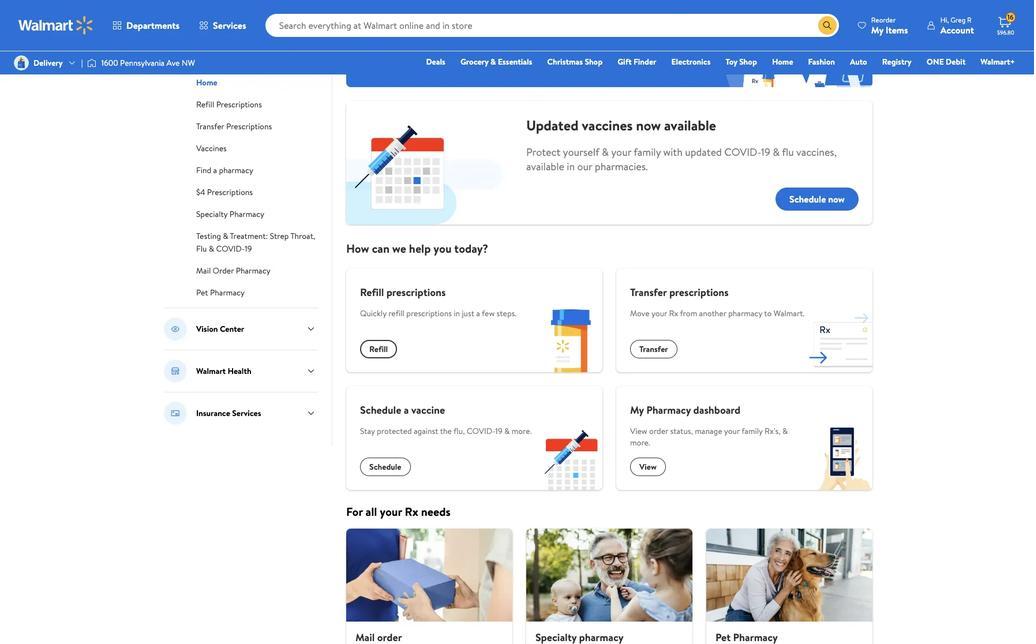 Task type: describe. For each thing, give the bounding box(es) containing it.
& right grocery
[[491, 56, 496, 68]]

flu
[[782, 145, 794, 159]]

refill prescriptions
[[196, 99, 262, 110]]

christmas shop
[[548, 56, 603, 68]]

stay
[[360, 426, 375, 437]]

grocery & essentials
[[461, 56, 533, 68]]

1 list item from the left
[[340, 529, 520, 644]]

fashion link
[[804, 55, 841, 68]]

welcome
[[365, 16, 438, 41]]

covid- for &
[[216, 243, 245, 255]]

refill prescriptions
[[360, 285, 446, 300]]

vaccines
[[196, 143, 227, 154]]

more. for my pharmacy dashboard
[[631, 437, 651, 449]]

pet pharmacy
[[196, 287, 245, 299]]

view for view order status, manage your family rx's, & more.
[[631, 426, 648, 437]]

specialty
[[196, 208, 228, 220]]

status,
[[671, 426, 693, 437]]

pet
[[196, 287, 208, 299]]

2 list item from the left
[[520, 529, 700, 644]]

& right testing
[[223, 230, 228, 242]]

schedule a vaccine
[[360, 403, 445, 417]]

my pharmacy dashboard. view order status, manage your family rx's and more. view. image
[[810, 427, 873, 490]]

locations.
[[676, 52, 723, 68]]

protected
[[377, 426, 412, 437]]

testing & treatment: strep throat, flu & covid-19
[[196, 230, 315, 255]]

r
[[968, 15, 972, 25]]

& right the flu
[[209, 243, 214, 255]]

1 horizontal spatial pharmacy
[[729, 308, 763, 319]]

services inside 'dropdown button'
[[213, 19, 246, 32]]

mail order pharmacy
[[196, 265, 271, 277]]

family inside view order status, manage your family rx's, & more.
[[742, 426, 763, 437]]

19 for &
[[245, 243, 252, 255]]

one debit
[[927, 56, 966, 68]]

 image for delivery
[[14, 55, 29, 70]]

electronics
[[672, 56, 711, 68]]

another
[[700, 308, 727, 319]]

hi,
[[941, 15, 949, 25]]

walmart insurance services image
[[164, 402, 187, 425]]

|
[[81, 57, 83, 69]]

a for pharmacy
[[213, 165, 217, 176]]

0 horizontal spatial my
[[631, 403, 644, 417]]

search icon image
[[823, 21, 833, 30]]

more. for schedule a vaccine
[[512, 426, 532, 437]]

prescriptions,
[[455, 52, 523, 68]]

insurance
[[196, 408, 230, 419]]

view for view
[[640, 461, 657, 473]]

refill button
[[360, 340, 397, 359]]

few
[[482, 308, 495, 319]]

covid- for updated
[[725, 145, 762, 159]]

 image for 1600 pennsylvania ave nw
[[87, 57, 97, 69]]

1 vertical spatial in
[[454, 308, 460, 319]]

vaccines link
[[196, 141, 227, 154]]

transfer prescriptions link
[[196, 120, 272, 132]]

items
[[886, 23, 909, 36]]

refill
[[389, 308, 405, 319]]

protect
[[527, 145, 561, 159]]

your inside protect yourself & your family with updated covid-19 & flu vaccines, available in our pharmacies.
[[612, 145, 632, 159]]

all
[[366, 504, 377, 520]]

mail order pharmacy link
[[196, 264, 271, 277]]

departments button
[[103, 12, 189, 39]]

0 vertical spatial pharmacy
[[219, 165, 253, 176]]

schedule button
[[360, 458, 411, 476]]

specialty pharmacy
[[196, 208, 264, 220]]

walmart.
[[774, 308, 805, 319]]

move your rx from another pharmacy to walmart.
[[631, 308, 805, 319]]

we
[[393, 241, 407, 256]]

prescriptions right refill
[[407, 308, 452, 319]]

grocery & essentials link
[[456, 55, 538, 68]]

0 vertical spatial available
[[665, 115, 717, 135]]

against
[[414, 426, 439, 437]]

now inside button
[[829, 193, 845, 206]]

wellness
[[204, 3, 243, 17]]

christmas shop link
[[542, 55, 608, 68]]

you
[[434, 241, 452, 256]]

1 horizontal spatial home
[[773, 56, 794, 68]]

0 horizontal spatial health
[[162, 3, 192, 17]]

reorder my items
[[872, 15, 909, 36]]

pharmacy up treatment:
[[230, 208, 264, 220]]

toy shop
[[726, 56, 757, 68]]

& inside view order status, manage your family rx's, & more.
[[783, 426, 788, 437]]

1 horizontal spatial home link
[[767, 55, 799, 68]]

transfer button
[[631, 340, 678, 359]]

prescriptions for $4 prescriptions
[[207, 187, 253, 198]]

one
[[927, 56, 945, 68]]

1 vertical spatial health
[[228, 366, 252, 377]]

3 list item from the left
[[700, 529, 880, 644]]

schedule for a
[[360, 403, 402, 417]]

2 vertical spatial schedule
[[370, 461, 402, 473]]

view button
[[631, 458, 666, 476]]

yourself
[[563, 145, 600, 159]]

pharmacies.
[[595, 159, 648, 174]]

just
[[462, 308, 475, 319]]

transfer prescriptions
[[631, 285, 729, 300]]

vision center
[[196, 323, 244, 335]]

1 vertical spatial home
[[196, 77, 218, 88]]

convenient
[[618, 52, 673, 68]]

updated
[[527, 115, 579, 135]]

toy shop link
[[721, 55, 763, 68]]

center
[[220, 323, 244, 335]]

gift finder
[[618, 56, 657, 68]]

my inside the reorder my items
[[872, 23, 884, 36]]

testing & treatment: strep throat, flu & covid-19 link
[[196, 229, 315, 255]]

1 vertical spatial home link
[[196, 76, 218, 88]]

one debit link
[[922, 55, 971, 68]]

protect yourself & your family with updated covid-19 & flu vaccines, available in our pharmacies.
[[527, 145, 837, 174]]

how can we help you today?
[[346, 241, 489, 256]]

walmart health
[[196, 366, 252, 377]]

1600 pennsylvania ave nw
[[101, 57, 195, 69]]

for
[[346, 504, 363, 520]]

find
[[196, 165, 211, 176]]

schedule now
[[790, 193, 845, 206]]

& right yourself at the right top of the page
[[602, 145, 609, 159]]

today?
[[455, 241, 489, 256]]

prescriptions for refill prescriptions
[[387, 285, 446, 300]]

pharmacy up grocery & essentials link
[[464, 16, 544, 41]]

vaccine
[[411, 403, 445, 417]]

walmart image
[[18, 16, 94, 35]]

can
[[372, 241, 390, 256]]

prescriptions for transfer prescriptions
[[226, 121, 272, 132]]

with
[[664, 145, 683, 159]]

pharmacy right nw
[[196, 49, 231, 61]]

testing
[[196, 230, 221, 242]]



Task type: vqa. For each thing, say whether or not it's contained in the screenshot.


Task type: locate. For each thing, give the bounding box(es) containing it.
pharmacy image
[[164, 43, 187, 66]]

needs
[[421, 504, 451, 520]]

 image left delivery
[[14, 55, 29, 70]]

prescriptions for transfer prescriptions
[[670, 285, 729, 300]]

0 vertical spatial schedule
[[790, 193, 826, 206]]

transfer up vaccines link
[[196, 121, 224, 132]]

cost
[[431, 52, 453, 68]]

prescriptions down refill prescriptions
[[226, 121, 272, 132]]

transfer up move
[[631, 285, 667, 300]]

order
[[213, 265, 234, 277]]

19 right flu,
[[496, 426, 503, 437]]

shop
[[585, 56, 603, 68], [740, 56, 757, 68]]

0 vertical spatial transfer
[[196, 121, 224, 132]]

 image right |
[[87, 57, 97, 69]]

rx left "needs"
[[405, 504, 419, 520]]

health & wellness
[[162, 3, 243, 17]]

schedule a vaccine. stay protected against the flu, covid-19 and more. schedule. image
[[539, 427, 603, 490]]

toy
[[726, 56, 738, 68]]

2 vertical spatial a
[[404, 403, 409, 417]]

walmart+ link
[[976, 55, 1021, 68]]

1 horizontal spatial covid-
[[467, 426, 496, 437]]

0 vertical spatial home
[[773, 56, 794, 68]]

pharmacy right another
[[729, 308, 763, 319]]

view inside button
[[640, 461, 657, 473]]

refill for prescriptions
[[196, 99, 214, 110]]

2 vertical spatial 19
[[496, 426, 503, 437]]

flu
[[196, 243, 207, 255]]

view inside view order status, manage your family rx's, & more.
[[631, 426, 648, 437]]

0 horizontal spatial home
[[196, 77, 218, 88]]

19 inside protect yourself & your family with updated covid-19 & flu vaccines, available in our pharmacies.
[[762, 145, 771, 159]]

list item
[[340, 529, 520, 644], [520, 529, 700, 644], [700, 529, 880, 644]]

1 vertical spatial my
[[631, 403, 644, 417]]

your inside view order status, manage your family rx's, & more.
[[725, 426, 740, 437]]

1 vertical spatial covid-
[[216, 243, 245, 255]]

1 shop from the left
[[585, 56, 603, 68]]

shop right christmas
[[585, 56, 603, 68]]

0 vertical spatial covid-
[[725, 145, 762, 159]]

& left the flu
[[773, 145, 780, 159]]

0 vertical spatial prescriptions
[[216, 99, 262, 110]]

1 horizontal spatial 19
[[496, 426, 503, 437]]

19 for updated
[[762, 145, 771, 159]]

0 horizontal spatial available
[[527, 159, 565, 174]]

0 horizontal spatial rx
[[405, 504, 419, 520]]

19 left the flu
[[762, 145, 771, 159]]

schedule now button
[[776, 188, 859, 211]]

refill up transfer prescriptions "link"
[[196, 99, 214, 110]]

prescriptions inside "link"
[[226, 121, 272, 132]]

help
[[409, 241, 431, 256]]

16
[[1008, 12, 1014, 22]]

covid- inside protect yourself & your family with updated covid-19 & flu vaccines, available in our pharmacies.
[[725, 145, 762, 159]]

more. up 'view' button
[[631, 437, 651, 449]]

health right walmart
[[228, 366, 252, 377]]

 image
[[14, 55, 29, 70], [87, 57, 97, 69]]

1 horizontal spatial  image
[[87, 57, 97, 69]]

specialty pharmacy link
[[196, 207, 264, 220]]

your right all
[[380, 504, 402, 520]]

0 vertical spatial my
[[872, 23, 884, 36]]

1 vertical spatial available
[[527, 159, 565, 174]]

schedule up the stay
[[360, 403, 402, 417]]

ave
[[167, 57, 180, 69]]

vision
[[196, 323, 218, 335]]

2 horizontal spatial covid-
[[725, 145, 762, 159]]

1 horizontal spatial to
[[765, 308, 772, 319]]

deals
[[426, 56, 446, 68]]

services right "insurance"
[[232, 408, 261, 419]]

updated
[[685, 145, 722, 159]]

account
[[941, 23, 975, 36]]

1 vertical spatial pharmacy
[[729, 308, 763, 319]]

walmart health image
[[164, 360, 187, 383]]

shop for christmas shop
[[585, 56, 603, 68]]

0 horizontal spatial covid-
[[216, 243, 245, 255]]

finder
[[634, 56, 657, 68]]

&
[[195, 3, 202, 17], [608, 52, 615, 68], [491, 56, 496, 68], [602, 145, 609, 159], [773, 145, 780, 159], [223, 230, 228, 242], [209, 243, 214, 255], [505, 426, 510, 437], [783, 426, 788, 437]]

a for vaccine
[[404, 403, 409, 417]]

1 horizontal spatial my
[[872, 23, 884, 36]]

0 vertical spatial family
[[634, 145, 661, 159]]

1 vertical spatial view
[[640, 461, 657, 473]]

Search search field
[[265, 14, 839, 37]]

in left the our on the right of page
[[567, 159, 575, 174]]

vaccines,
[[797, 145, 837, 159]]

now
[[636, 115, 661, 135], [829, 193, 845, 206]]

transfer for prescriptions
[[196, 121, 224, 132]]

19 inside testing & treatment: strep throat, flu & covid-19
[[245, 243, 252, 255]]

vision center image
[[164, 318, 187, 341]]

offering
[[365, 52, 409, 68]]

0 vertical spatial view
[[631, 426, 648, 437]]

offering low cost prescriptions, friendly service, & convenient locations.
[[365, 52, 723, 68]]

order
[[650, 426, 669, 437]]

departments
[[126, 19, 180, 32]]

Walmart Site-Wide search field
[[265, 14, 839, 37]]

2 vertical spatial refill
[[370, 344, 388, 355]]

pharmacy up $4 prescriptions link
[[219, 165, 253, 176]]

grocery
[[461, 56, 489, 68]]

1 vertical spatial refill
[[360, 285, 384, 300]]

2 vertical spatial prescriptions
[[207, 187, 253, 198]]

transfer for prescriptions
[[631, 285, 667, 300]]

1 vertical spatial now
[[829, 193, 845, 206]]

1 vertical spatial transfer
[[631, 285, 667, 300]]

1 vertical spatial schedule
[[360, 403, 402, 417]]

covid- inside testing & treatment: strep throat, flu & covid-19
[[216, 243, 245, 255]]

refill inside button
[[370, 344, 388, 355]]

0 horizontal spatial now
[[636, 115, 661, 135]]

in left just
[[454, 308, 460, 319]]

1 horizontal spatial now
[[829, 193, 845, 206]]

available inside protect yourself & your family with updated covid-19 & flu vaccines, available in our pharmacies.
[[527, 159, 565, 174]]

family
[[634, 145, 661, 159], [742, 426, 763, 437]]

family left with
[[634, 145, 661, 159]]

to up cost
[[443, 16, 460, 41]]

in inside protect yourself & your family with updated covid-19 & flu vaccines, available in our pharmacies.
[[567, 159, 575, 174]]

pet pharmacy link
[[196, 286, 245, 299]]

refill prescriptions. quickly refill medications in just a few steps. refill. image
[[539, 309, 603, 372]]

shop for toy shop
[[740, 56, 757, 68]]

2 vertical spatial covid-
[[467, 426, 496, 437]]

0 horizontal spatial in
[[454, 308, 460, 319]]

schedule down protected
[[370, 461, 402, 473]]

0 vertical spatial now
[[636, 115, 661, 135]]

stay protected against the flu, covid-19 & more.
[[360, 426, 532, 437]]

$96.80
[[998, 28, 1015, 36]]

& right flu,
[[505, 426, 510, 437]]

family left 'rx's,'
[[742, 426, 763, 437]]

how
[[346, 241, 369, 256]]

walmart
[[196, 366, 226, 377]]

health up departments
[[162, 3, 192, 17]]

quickly refill prescriptions in just a few steps.
[[360, 308, 517, 319]]

schedule down vaccines,
[[790, 193, 826, 206]]

1 horizontal spatial health
[[228, 366, 252, 377]]

view down order
[[640, 461, 657, 473]]

mail
[[196, 265, 211, 277]]

0 vertical spatial a
[[213, 165, 217, 176]]

in
[[567, 159, 575, 174], [454, 308, 460, 319]]

0 vertical spatial home link
[[767, 55, 799, 68]]

refill up quickly
[[360, 285, 384, 300]]

1 horizontal spatial in
[[567, 159, 575, 174]]

now right vaccines in the right of the page
[[636, 115, 661, 135]]

steps.
[[497, 308, 517, 319]]

debit
[[946, 56, 966, 68]]

essentials
[[498, 56, 533, 68]]

transfer down move
[[640, 344, 669, 355]]

home left fashion link
[[773, 56, 794, 68]]

prescriptions up specialty pharmacy link at left top
[[207, 187, 253, 198]]

friendly
[[526, 52, 564, 68]]

2 shop from the left
[[740, 56, 757, 68]]

insurance services
[[196, 408, 261, 419]]

transfer
[[196, 121, 224, 132], [631, 285, 667, 300], [640, 344, 669, 355]]

refill for prescriptions
[[360, 285, 384, 300]]

more. inside view order status, manage your family rx's, & more.
[[631, 437, 651, 449]]

0 vertical spatial refill
[[196, 99, 214, 110]]

0 horizontal spatial family
[[634, 145, 661, 159]]

0 horizontal spatial  image
[[14, 55, 29, 70]]

1 vertical spatial family
[[742, 426, 763, 437]]

vaccines
[[582, 115, 633, 135]]

schedule for now
[[790, 193, 826, 206]]

registry link
[[878, 55, 917, 68]]

gift
[[618, 56, 632, 68]]

throat,
[[291, 230, 315, 242]]

refill down quickly
[[370, 344, 388, 355]]

pharmacy
[[219, 165, 253, 176], [729, 308, 763, 319]]

prescriptions up transfer prescriptions "link"
[[216, 99, 262, 110]]

home link up refill prescriptions link
[[196, 76, 218, 88]]

find a pharmacy
[[196, 165, 253, 176]]

1600
[[101, 57, 118, 69]]

your down "updated vaccines now available" at the right of page
[[612, 145, 632, 159]]

19 down treatment:
[[245, 243, 252, 255]]

refill prescriptions link
[[196, 98, 262, 110]]

transfer inside "link"
[[196, 121, 224, 132]]

covid- right flu,
[[467, 426, 496, 437]]

0 horizontal spatial pharmacy
[[219, 165, 253, 176]]

view left order
[[631, 426, 648, 437]]

2 vertical spatial transfer
[[640, 344, 669, 355]]

1 horizontal spatial available
[[665, 115, 717, 135]]

0 vertical spatial to
[[443, 16, 460, 41]]

0 vertical spatial health
[[162, 3, 192, 17]]

prescriptions for refill prescriptions
[[216, 99, 262, 110]]

prescriptions up refill
[[387, 285, 446, 300]]

now down vaccines,
[[829, 193, 845, 206]]

home link left fashion link
[[767, 55, 799, 68]]

covid- right updated
[[725, 145, 762, 159]]

list
[[340, 529, 880, 644]]

available up updated
[[665, 115, 717, 135]]

0 vertical spatial 19
[[762, 145, 771, 159]]

prescriptions up the from
[[670, 285, 729, 300]]

1 vertical spatial rx
[[405, 504, 419, 520]]

my pharmacy dashboard
[[631, 403, 741, 417]]

0 horizontal spatial 19
[[245, 243, 252, 255]]

family inside protect yourself & your family with updated covid-19 & flu vaccines, available in our pharmacies.
[[634, 145, 661, 159]]

covid- up mail order pharmacy link
[[216, 243, 245, 255]]

view
[[631, 426, 648, 437], [640, 461, 657, 473]]

pharmacy down the order
[[210, 287, 245, 299]]

auto
[[851, 56, 868, 68]]

walmart+
[[981, 56, 1016, 68]]

to left walmart.
[[765, 308, 772, 319]]

greg
[[951, 15, 966, 25]]

your right move
[[652, 308, 668, 319]]

pharmacy
[[464, 16, 544, 41], [196, 49, 231, 61], [230, 208, 264, 220], [236, 265, 271, 277], [210, 287, 245, 299], [647, 403, 691, 417]]

1 horizontal spatial a
[[404, 403, 409, 417]]

flu,
[[454, 426, 465, 437]]

pharmacy inside 'link'
[[210, 287, 245, 299]]

manage
[[695, 426, 723, 437]]

0 horizontal spatial a
[[213, 165, 217, 176]]

& left gift
[[608, 52, 615, 68]]

transfer prescriptions. move your rx from another pharmacy to walmart. transfer. image
[[810, 309, 873, 372]]

deals link
[[421, 55, 451, 68]]

1 horizontal spatial family
[[742, 426, 763, 437]]

services down wellness
[[213, 19, 246, 32]]

pharmacy down testing & treatment: strep throat, flu & covid-19 on the left of page
[[236, 265, 271, 277]]

find a pharmacy link
[[196, 163, 253, 176]]

0 horizontal spatial shop
[[585, 56, 603, 68]]

welcome to pharmacy
[[365, 16, 544, 41]]

more. left schedule a vaccine. stay protected against the flu, covid-19 and more. schedule. "image"
[[512, 426, 532, 437]]

rx's,
[[765, 426, 781, 437]]

schedule
[[790, 193, 826, 206], [360, 403, 402, 417], [370, 461, 402, 473]]

0 vertical spatial services
[[213, 19, 246, 32]]

a right find
[[213, 165, 217, 176]]

health
[[162, 3, 192, 17], [228, 366, 252, 377]]

2 horizontal spatial 19
[[762, 145, 771, 159]]

0 horizontal spatial to
[[443, 16, 460, 41]]

& left wellness
[[195, 3, 202, 17]]

1 horizontal spatial rx
[[669, 308, 679, 319]]

1 vertical spatial prescriptions
[[226, 121, 272, 132]]

treatment:
[[230, 230, 268, 242]]

$4 prescriptions
[[196, 187, 253, 198]]

0 horizontal spatial more.
[[512, 426, 532, 437]]

for all your rx needs
[[346, 504, 451, 520]]

available
[[665, 115, 717, 135], [527, 159, 565, 174]]

more.
[[512, 426, 532, 437], [631, 437, 651, 449]]

available left the our on the right of page
[[527, 159, 565, 174]]

1 horizontal spatial more.
[[631, 437, 651, 449]]

transfer inside button
[[640, 344, 669, 355]]

0 horizontal spatial home link
[[196, 76, 218, 88]]

home up refill prescriptions link
[[196, 77, 218, 88]]

1 vertical spatial a
[[477, 308, 480, 319]]

your right "manage"
[[725, 426, 740, 437]]

shop right toy
[[740, 56, 757, 68]]

rx left the from
[[669, 308, 679, 319]]

reorder
[[872, 15, 896, 25]]

2 horizontal spatial a
[[477, 308, 480, 319]]

1 horizontal spatial shop
[[740, 56, 757, 68]]

0 vertical spatial rx
[[669, 308, 679, 319]]

pharmacy up order
[[647, 403, 691, 417]]

1 vertical spatial services
[[232, 408, 261, 419]]

1 vertical spatial to
[[765, 308, 772, 319]]

a right just
[[477, 308, 480, 319]]

a left vaccine
[[404, 403, 409, 417]]

0 vertical spatial in
[[567, 159, 575, 174]]

& right 'rx's,'
[[783, 426, 788, 437]]

1 vertical spatial 19
[[245, 243, 252, 255]]

home link
[[767, 55, 799, 68], [196, 76, 218, 88]]

fashion
[[809, 56, 836, 68]]



